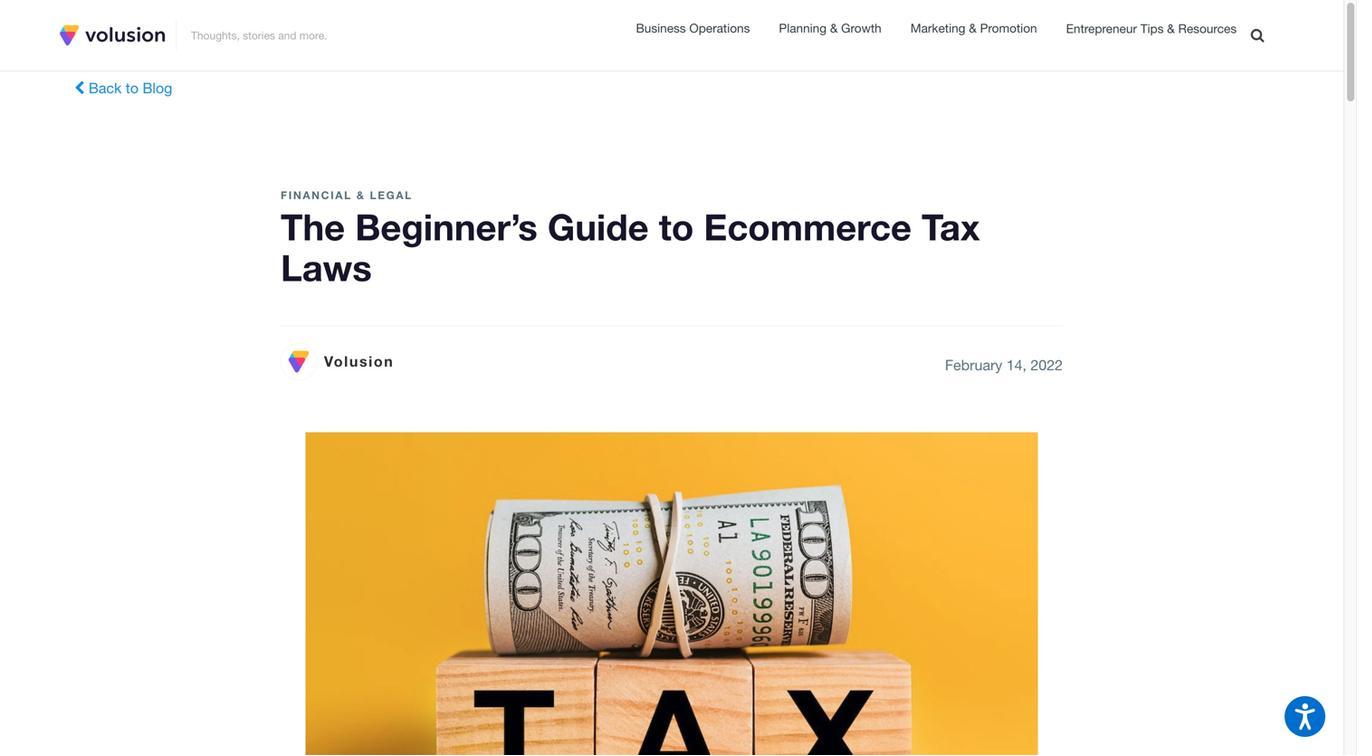 Task type: locate. For each thing, give the bounding box(es) containing it.
& left 'legal'
[[357, 189, 365, 202]]

beginner's
[[355, 205, 538, 248]]

2022
[[1031, 357, 1063, 374]]

to left blog
[[126, 80, 139, 97]]

ecommerce
[[704, 205, 912, 248]]

legal
[[370, 189, 413, 202]]

to inside financial & legal the beginner's guide to ecommerce tax laws
[[659, 205, 694, 248]]

laws
[[281, 246, 372, 289]]

& for planning & growth
[[830, 21, 838, 35]]

&
[[830, 21, 838, 35], [969, 21, 977, 35], [1167, 21, 1175, 36], [357, 189, 365, 202]]

0 horizontal spatial to
[[126, 80, 139, 97]]

open accessibe: accessibility options, statement and help image
[[1295, 703, 1315, 730]]

tips
[[1141, 21, 1164, 36]]

& for financial & legal the beginner's guide to ecommerce tax laws
[[357, 189, 365, 202]]

back
[[89, 80, 122, 97]]

operations
[[689, 21, 750, 35]]

business
[[636, 21, 686, 35]]

tax
[[922, 205, 980, 248]]

& left growth
[[830, 21, 838, 35]]

to right guide
[[659, 205, 694, 248]]

search image
[[1251, 28, 1264, 42]]

business operations link
[[636, 19, 750, 39]]

to inside back to blog 'link'
[[126, 80, 139, 97]]

0 vertical spatial to
[[126, 80, 139, 97]]

growth
[[841, 21, 882, 35]]

business operations
[[636, 21, 750, 35]]

& right marketing
[[969, 21, 977, 35]]

the
[[281, 205, 345, 248]]

1 vertical spatial to
[[659, 205, 694, 248]]

to
[[126, 80, 139, 97], [659, 205, 694, 248]]

entrepreneur tips & resources
[[1066, 21, 1237, 36]]

1 horizontal spatial to
[[659, 205, 694, 248]]

planning & growth link
[[779, 19, 882, 39]]

february 14, 2022
[[945, 357, 1063, 374]]

& inside "link"
[[969, 21, 977, 35]]

entrepreneur
[[1066, 21, 1137, 36]]

& inside financial & legal the beginner's guide to ecommerce tax laws
[[357, 189, 365, 202]]

guide
[[548, 205, 649, 248]]

chevron left image
[[74, 81, 85, 96]]

entrepreneur tips & resources link
[[1066, 19, 1237, 40]]



Task type: vqa. For each thing, say whether or not it's contained in the screenshot.
ABOUT for Gadget
no



Task type: describe. For each thing, give the bounding box(es) containing it.
back to blog link
[[63, 70, 183, 106]]

marketing & promotion link
[[911, 19, 1037, 39]]

marketing
[[911, 21, 966, 35]]

resources
[[1179, 21, 1237, 36]]

marketing & promotion
[[911, 21, 1037, 35]]

stories
[[243, 29, 275, 41]]

and
[[278, 29, 297, 41]]

more.
[[300, 29, 327, 41]]

promotion
[[980, 21, 1037, 35]]

volusion
[[324, 353, 394, 370]]

back to blog
[[85, 80, 172, 97]]

14,
[[1007, 357, 1027, 374]]

the beginner's guide to ecommerce tax laws image
[[305, 432, 1038, 755]]

planning
[[779, 21, 827, 35]]

thoughts,
[[191, 29, 240, 41]]

financial & legal the beginner's guide to ecommerce tax laws
[[281, 189, 980, 289]]

volusion link
[[281, 344, 394, 380]]

february
[[945, 357, 1003, 374]]

& right the tips
[[1167, 21, 1175, 36]]

blog
[[143, 80, 172, 97]]

& for marketing & promotion
[[969, 21, 977, 35]]

thoughts, stories and more.
[[191, 29, 327, 41]]

financial
[[281, 189, 352, 202]]

planning & growth
[[779, 21, 882, 35]]



